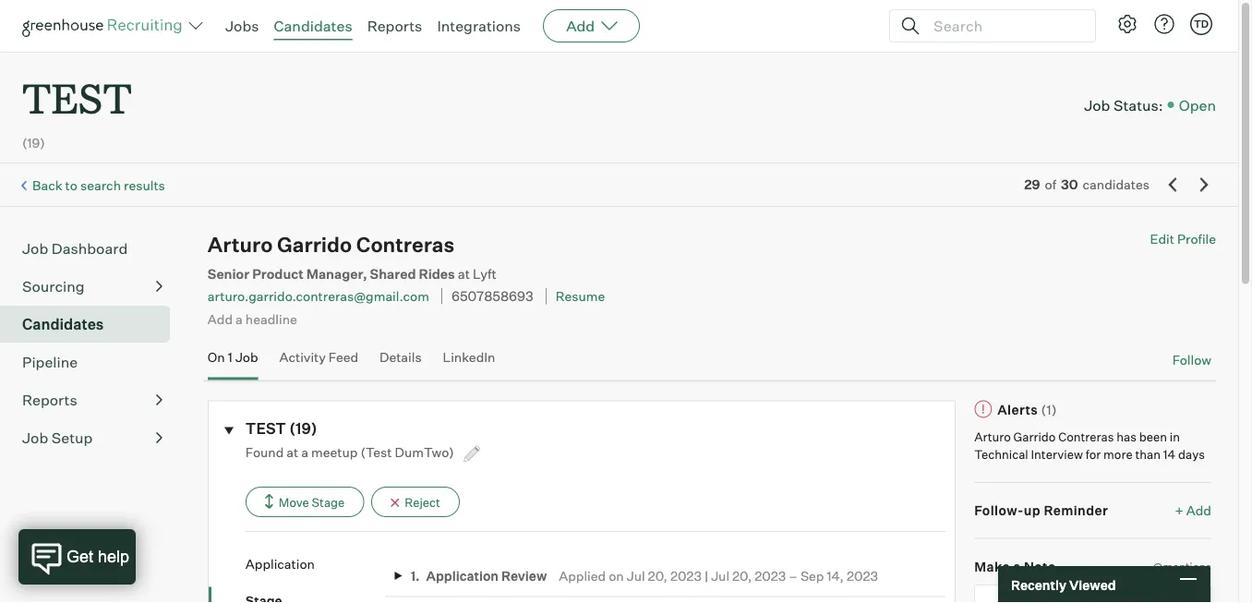 Task type: locate. For each thing, give the bounding box(es) containing it.
results
[[124, 177, 165, 193]]

1 vertical spatial at
[[287, 444, 299, 460]]

@mentions
[[1153, 559, 1212, 573]]

0 horizontal spatial candidates link
[[22, 313, 163, 336]]

back
[[32, 177, 62, 193]]

29
[[1025, 177, 1041, 193]]

1 horizontal spatial test
[[246, 420, 286, 438]]

job status:
[[1085, 95, 1164, 114]]

job dashboard
[[22, 239, 128, 258]]

job left setup
[[22, 429, 48, 447]]

job setup
[[22, 429, 93, 447]]

0 vertical spatial add
[[566, 17, 595, 35]]

1 vertical spatial test
[[246, 420, 286, 438]]

open
[[1179, 95, 1217, 114]]

1 vertical spatial candidates
[[22, 315, 104, 334]]

add button
[[543, 9, 640, 42]]

found
[[246, 444, 284, 460]]

contreras inside arturo garrido contreras senior product manager, shared rides at lyft
[[356, 232, 455, 257]]

reports
[[367, 17, 423, 35], [22, 391, 77, 409]]

arturo for arturo garrido contreras senior product manager, shared rides at lyft
[[208, 232, 273, 257]]

job up sourcing
[[22, 239, 48, 258]]

test link
[[22, 52, 132, 129]]

(19) up meetup
[[289, 420, 317, 438]]

1 horizontal spatial reports
[[367, 17, 423, 35]]

shared
[[370, 265, 416, 282]]

0 vertical spatial at
[[458, 265, 470, 282]]

candidates down sourcing
[[22, 315, 104, 334]]

a left headline
[[236, 311, 243, 327]]

0 vertical spatial reports link
[[367, 17, 423, 35]]

resume
[[556, 288, 605, 304]]

1 vertical spatial garrido
[[1014, 429, 1056, 444]]

a left meetup
[[301, 444, 309, 460]]

2023 right the 14,
[[847, 568, 878, 584]]

reports down the pipeline
[[22, 391, 77, 409]]

application
[[246, 556, 315, 572], [426, 568, 499, 584]]

1 horizontal spatial (19)
[[289, 420, 317, 438]]

arturo
[[208, 232, 273, 257], [975, 429, 1011, 444]]

reports left integrations
[[367, 17, 423, 35]]

than
[[1136, 447, 1161, 462]]

integrations
[[437, 17, 521, 35]]

0 vertical spatial contreras
[[356, 232, 455, 257]]

reminder
[[1044, 503, 1109, 519]]

|
[[705, 568, 709, 584]]

2 vertical spatial a
[[1014, 559, 1021, 575]]

application inside application link
[[246, 556, 315, 572]]

0 vertical spatial arturo
[[208, 232, 273, 257]]

0 horizontal spatial at
[[287, 444, 299, 460]]

job left status:
[[1085, 95, 1111, 114]]

greenhouse recruiting image
[[22, 15, 188, 37]]

contreras up the shared
[[356, 232, 455, 257]]

candidates link right jobs
[[274, 17, 353, 35]]

contreras inside arturo garrido contreras has been in technical interview for more than 14 days
[[1059, 429, 1114, 444]]

20, right | on the right bottom of the page
[[733, 568, 752, 584]]

manager,
[[306, 265, 367, 282]]

1 horizontal spatial a
[[301, 444, 309, 460]]

add inside popup button
[[566, 17, 595, 35]]

a left note
[[1014, 559, 1021, 575]]

arturo inside arturo garrido contreras has been in technical interview for more than 14 days
[[975, 429, 1011, 444]]

(19)
[[22, 135, 45, 151], [289, 420, 317, 438]]

edit
[[1151, 231, 1175, 247]]

0 horizontal spatial jul
[[627, 568, 645, 584]]

0 horizontal spatial a
[[236, 311, 243, 327]]

1 horizontal spatial jul
[[711, 568, 730, 584]]

2023
[[671, 568, 702, 584], [755, 568, 786, 584], [847, 568, 878, 584]]

0 horizontal spatial contreras
[[356, 232, 455, 257]]

candidates link
[[274, 17, 353, 35], [22, 313, 163, 336]]

(19) up back
[[22, 135, 45, 151]]

follow link
[[1173, 351, 1212, 369]]

0 vertical spatial candidates
[[274, 17, 353, 35]]

application down 'move'
[[246, 556, 315, 572]]

0 vertical spatial a
[[236, 311, 243, 327]]

contreras
[[356, 232, 455, 257], [1059, 429, 1114, 444]]

Search text field
[[929, 12, 1079, 39]]

0 horizontal spatial application
[[246, 556, 315, 572]]

test down greenhouse recruiting image
[[22, 70, 132, 125]]

job for job setup
[[22, 429, 48, 447]]

application right 1.
[[426, 568, 499, 584]]

contreras up the for
[[1059, 429, 1114, 444]]

1 vertical spatial contreras
[[1059, 429, 1114, 444]]

1 horizontal spatial arturo
[[975, 429, 1011, 444]]

arturo for arturo garrido contreras has been in technical interview for more than 14 days
[[975, 429, 1011, 444]]

20,
[[648, 568, 668, 584], [733, 568, 752, 584]]

1 horizontal spatial reports link
[[367, 17, 423, 35]]

1 vertical spatial reports link
[[22, 389, 163, 411]]

1 horizontal spatial at
[[458, 265, 470, 282]]

senior
[[208, 265, 250, 282]]

1 vertical spatial add
[[208, 311, 233, 327]]

sourcing
[[22, 277, 85, 296]]

1 horizontal spatial 2023
[[755, 568, 786, 584]]

reports link left integrations
[[367, 17, 423, 35]]

dumtwo)
[[395, 444, 454, 460]]

1 vertical spatial reports
[[22, 391, 77, 409]]

garrido up the manager,
[[277, 232, 352, 257]]

garrido inside arturo garrido contreras senior product manager, shared rides at lyft
[[277, 232, 352, 257]]

jobs
[[225, 17, 259, 35]]

td
[[1194, 18, 1209, 30]]

at
[[458, 265, 470, 282], [287, 444, 299, 460]]

dashboard
[[51, 239, 128, 258]]

test up found
[[246, 420, 286, 438]]

1 vertical spatial arturo
[[975, 429, 1011, 444]]

reports link
[[367, 17, 423, 35], [22, 389, 163, 411]]

0 horizontal spatial reports link
[[22, 389, 163, 411]]

jul right on
[[627, 568, 645, 584]]

arturo up technical
[[975, 429, 1011, 444]]

on 1 job
[[208, 349, 258, 365]]

0 horizontal spatial add
[[208, 311, 233, 327]]

follow
[[1173, 352, 1212, 368]]

2 vertical spatial add
[[1187, 503, 1212, 519]]

2023 left –
[[755, 568, 786, 584]]

1 horizontal spatial candidates link
[[274, 17, 353, 35]]

feed
[[329, 349, 359, 365]]

td button
[[1187, 9, 1217, 39]]

1 horizontal spatial contreras
[[1059, 429, 1114, 444]]

product
[[252, 265, 304, 282]]

arturo inside arturo garrido contreras senior product manager, shared rides at lyft
[[208, 232, 273, 257]]

at down test (19)
[[287, 444, 299, 460]]

days
[[1179, 447, 1205, 462]]

status:
[[1114, 95, 1164, 114]]

a for add
[[236, 311, 243, 327]]

0 vertical spatial garrido
[[277, 232, 352, 257]]

candidates right jobs
[[274, 17, 353, 35]]

job for job dashboard
[[22, 239, 48, 258]]

reject
[[405, 495, 440, 510]]

at left lyft in the top of the page
[[458, 265, 470, 282]]

job
[[1085, 95, 1111, 114], [22, 239, 48, 258], [235, 349, 258, 365], [22, 429, 48, 447]]

2 horizontal spatial a
[[1014, 559, 1021, 575]]

reports link down pipeline link
[[22, 389, 163, 411]]

0 vertical spatial test
[[22, 70, 132, 125]]

1 horizontal spatial 20,
[[733, 568, 752, 584]]

garrido inside arturo garrido contreras has been in technical interview for more than 14 days
[[1014, 429, 1056, 444]]

back to search results link
[[32, 177, 165, 193]]

add
[[566, 17, 595, 35], [208, 311, 233, 327], [1187, 503, 1212, 519]]

0 horizontal spatial garrido
[[277, 232, 352, 257]]

jul right | on the right bottom of the page
[[711, 568, 730, 584]]

2023 left | on the right bottom of the page
[[671, 568, 702, 584]]

candidates link up pipeline link
[[22, 313, 163, 336]]

1. application review applied on  jul 20, 2023 | jul 20, 2023 – sep 14, 2023
[[411, 568, 878, 584]]

resume link
[[556, 288, 605, 304]]

make a note
[[975, 559, 1056, 575]]

20, right on
[[648, 568, 668, 584]]

garrido down "alerts (1)"
[[1014, 429, 1056, 444]]

1 horizontal spatial add
[[566, 17, 595, 35]]

0 horizontal spatial arturo
[[208, 232, 273, 257]]

2 20, from the left
[[733, 568, 752, 584]]

job setup link
[[22, 427, 163, 449]]

garrido
[[277, 232, 352, 257], [1014, 429, 1056, 444]]

0 horizontal spatial candidates
[[22, 315, 104, 334]]

setup
[[51, 429, 93, 447]]

29 of 30 candidates
[[1025, 177, 1150, 193]]

0 horizontal spatial 20,
[[648, 568, 668, 584]]

2 horizontal spatial 2023
[[847, 568, 878, 584]]

activity feed
[[279, 349, 359, 365]]

job right 1 on the bottom of the page
[[235, 349, 258, 365]]

for
[[1086, 447, 1101, 462]]

arturo up senior at top
[[208, 232, 273, 257]]

contreras for arturo garrido contreras has been in technical interview for more than 14 days
[[1059, 429, 1114, 444]]

0 horizontal spatial 2023
[[671, 568, 702, 584]]

candidates
[[274, 17, 353, 35], [22, 315, 104, 334]]

on
[[208, 349, 225, 365]]

1 horizontal spatial garrido
[[1014, 429, 1056, 444]]

2 jul from the left
[[711, 568, 730, 584]]

0 horizontal spatial (19)
[[22, 135, 45, 151]]

0 horizontal spatial test
[[22, 70, 132, 125]]

2 horizontal spatial add
[[1187, 503, 1212, 519]]



Task type: vqa. For each thing, say whether or not it's contained in the screenshot.
the leftmost Add
yes



Task type: describe. For each thing, give the bounding box(es) containing it.
activity feed link
[[279, 349, 359, 377]]

configure image
[[1117, 13, 1139, 35]]

to
[[65, 177, 78, 193]]

1
[[228, 349, 233, 365]]

review
[[502, 568, 547, 584]]

viewed
[[1070, 577, 1116, 593]]

1 vertical spatial (19)
[[289, 420, 317, 438]]

profile
[[1178, 231, 1217, 247]]

edit profile link
[[1151, 231, 1217, 247]]

details
[[380, 349, 422, 365]]

reject button
[[372, 487, 460, 517]]

arturo.garrido.contreras@gmail.com
[[208, 288, 429, 304]]

arturo garrido contreras has been in technical interview for more than 14 days
[[975, 429, 1205, 462]]

1 horizontal spatial application
[[426, 568, 499, 584]]

+ add
[[1176, 503, 1212, 519]]

application link
[[246, 555, 386, 573]]

move stage button
[[246, 487, 364, 517]]

3 2023 from the left
[[847, 568, 878, 584]]

meetup
[[311, 444, 358, 460]]

linkedin
[[443, 349, 496, 365]]

alerts
[[998, 401, 1038, 418]]

alerts (1)
[[998, 401, 1058, 418]]

14,
[[827, 568, 844, 584]]

activity
[[279, 349, 326, 365]]

1 vertical spatial candidates link
[[22, 313, 163, 336]]

test (19)
[[246, 420, 317, 438]]

follow-
[[975, 503, 1024, 519]]

sourcing link
[[22, 275, 163, 298]]

1 horizontal spatial candidates
[[274, 17, 353, 35]]

30
[[1061, 177, 1079, 193]]

in
[[1170, 429, 1181, 444]]

add for add
[[566, 17, 595, 35]]

+
[[1176, 503, 1184, 519]]

–
[[789, 568, 798, 584]]

lyft
[[473, 265, 497, 282]]

back to search results
[[32, 177, 165, 193]]

integrations link
[[437, 17, 521, 35]]

job for job status:
[[1085, 95, 1111, 114]]

1 20, from the left
[[648, 568, 668, 584]]

at inside arturo garrido contreras senior product manager, shared rides at lyft
[[458, 265, 470, 282]]

candidates
[[1083, 177, 1150, 193]]

more
[[1104, 447, 1133, 462]]

0 vertical spatial (19)
[[22, 135, 45, 151]]

0 vertical spatial candidates link
[[274, 17, 353, 35]]

@mentions link
[[1153, 558, 1212, 576]]

+ add link
[[1176, 502, 1212, 520]]

has
[[1117, 429, 1137, 444]]

of
[[1045, 177, 1057, 193]]

make
[[975, 559, 1010, 575]]

0 horizontal spatial reports
[[22, 391, 77, 409]]

td button
[[1191, 13, 1213, 35]]

14
[[1164, 447, 1176, 462]]

0 vertical spatial reports
[[367, 17, 423, 35]]

move
[[279, 495, 309, 510]]

test for test
[[22, 70, 132, 125]]

pipeline link
[[22, 351, 163, 373]]

follow-up reminder
[[975, 503, 1109, 519]]

(test
[[361, 444, 392, 460]]

on 1 job link
[[208, 349, 258, 377]]

search
[[80, 177, 121, 193]]

found at a meetup (test dumtwo)
[[246, 444, 457, 460]]

move stage
[[279, 495, 345, 510]]

pipeline
[[22, 353, 78, 372]]

been
[[1140, 429, 1168, 444]]

1 jul from the left
[[627, 568, 645, 584]]

sep
[[801, 568, 824, 584]]

stage
[[312, 495, 345, 510]]

test for test (19)
[[246, 420, 286, 438]]

garrido for arturo garrido contreras senior product manager, shared rides at lyft
[[277, 232, 352, 257]]

headline
[[246, 311, 297, 327]]

1 2023 from the left
[[671, 568, 702, 584]]

job dashboard link
[[22, 238, 163, 260]]

6507858693
[[452, 288, 534, 304]]

jobs link
[[225, 17, 259, 35]]

edit profile
[[1151, 231, 1217, 247]]

2 2023 from the left
[[755, 568, 786, 584]]

up
[[1024, 503, 1041, 519]]

a for make
[[1014, 559, 1021, 575]]

1.
[[411, 568, 420, 584]]

rides
[[419, 265, 455, 282]]

1 vertical spatial a
[[301, 444, 309, 460]]

recently viewed
[[1012, 577, 1116, 593]]

interview
[[1031, 447, 1083, 462]]

arturo.garrido.contreras@gmail.com link
[[208, 288, 429, 304]]

contreras for arturo garrido contreras senior product manager, shared rides at lyft
[[356, 232, 455, 257]]

note
[[1024, 559, 1056, 575]]

(1)
[[1042, 401, 1058, 418]]

garrido for arturo garrido contreras has been in technical interview for more than 14 days
[[1014, 429, 1056, 444]]

add a headline
[[208, 311, 297, 327]]

technical
[[975, 447, 1029, 462]]

applied
[[559, 568, 606, 584]]

linkedin link
[[443, 349, 496, 377]]

add for add a headline
[[208, 311, 233, 327]]

arturo garrido contreras senior product manager, shared rides at lyft
[[208, 232, 497, 282]]



